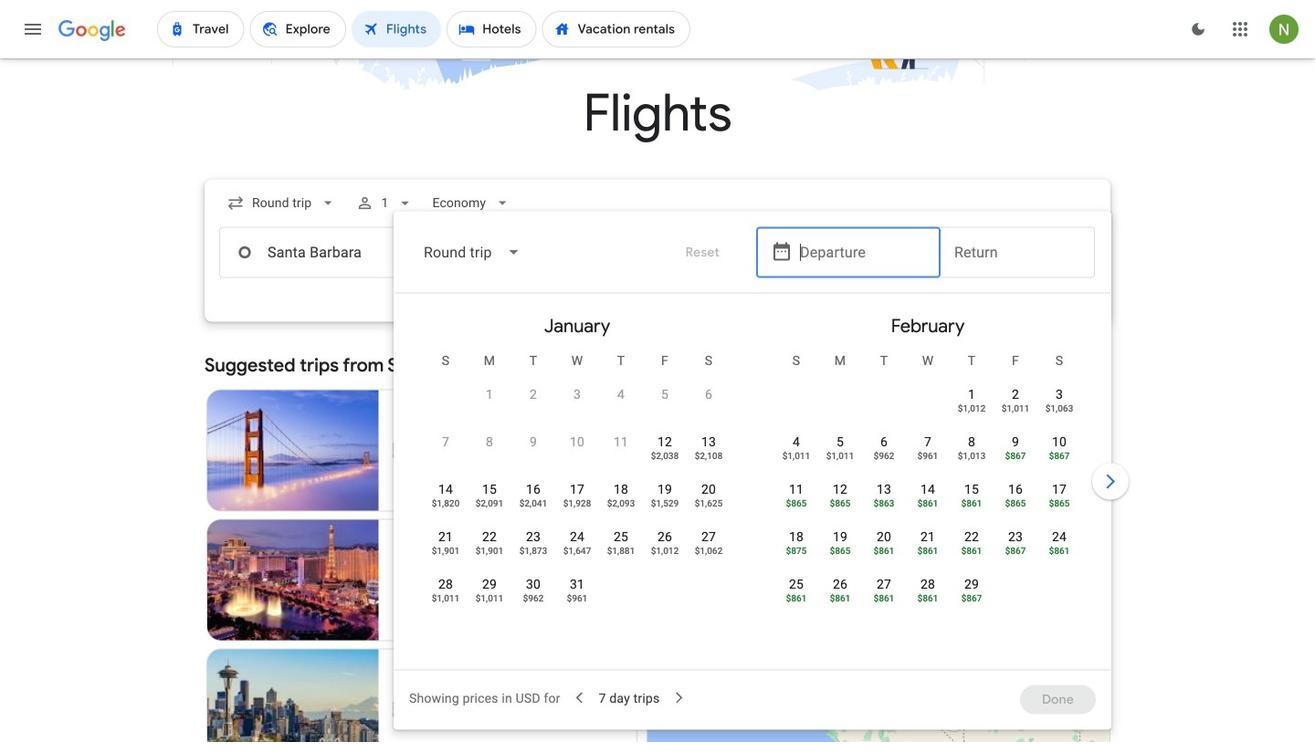 Task type: describe. For each thing, give the bounding box(es) containing it.
fri, feb 16 element
[[1008, 481, 1023, 499]]

sat, feb 24 element
[[1052, 528, 1067, 547]]

, 1012 us dollars element for thu, feb 1 element
[[958, 404, 986, 413]]

thu, jan 25 element
[[614, 528, 629, 547]]

, 861 us dollars element for thu, feb 15 element
[[962, 499, 982, 508]]

wed, feb 14 element
[[921, 481, 936, 499]]

, 2091 us dollars element
[[476, 499, 504, 508]]

sun, jan 14 element
[[438, 481, 453, 499]]

, 865 us dollars element for sat, feb 17 element
[[1049, 499, 1070, 508]]

, 867 us dollars element for fri, feb 9 element
[[1005, 452, 1026, 461]]

tue, jan 16 element
[[526, 481, 541, 499]]

sat, jan 6 element
[[705, 386, 713, 404]]

sat, jan 20 element
[[702, 481, 716, 499]]

tue, jan 23 element
[[526, 528, 541, 547]]

fri, feb 23 element
[[1008, 528, 1023, 547]]

, 875 us dollars element
[[786, 547, 807, 556]]

, 861 us dollars element for "thu, feb 22" element
[[962, 547, 982, 556]]

tue, feb 6 element
[[881, 433, 888, 452]]

, 865 us dollars element for fri, feb 16 element
[[1005, 499, 1026, 508]]

mon, jan 22 element
[[482, 528, 497, 547]]

Flight search field
[[190, 180, 1133, 730]]

, 1062 us dollars element
[[695, 547, 723, 556]]

fri, feb 2 element
[[1012, 386, 1020, 404]]

thu, feb 1 element
[[968, 386, 976, 404]]

sat, jan 27 element
[[702, 528, 716, 547]]

row down tue, feb 20 element
[[775, 568, 994, 620]]

, 1881 us dollars element
[[607, 547, 635, 556]]

tue, feb 27 element
[[877, 576, 892, 594]]

219 US dollars text field
[[595, 484, 622, 500]]

, 2041 us dollars element
[[520, 499, 547, 508]]

, 1873 us dollars element
[[520, 547, 547, 556]]

next image
[[1089, 460, 1133, 504]]

thu, jan 18 element
[[614, 481, 629, 499]]

, 962 us dollars element for tue, jan 30 element
[[523, 594, 544, 603]]

 image inside suggested trips from santa barbara region
[[456, 701, 459, 719]]

sat, feb 17 element
[[1052, 481, 1067, 499]]

row up wed, feb 28 element
[[775, 520, 1082, 572]]

sun, feb 4 element
[[793, 433, 800, 452]]

, 1647 us dollars element
[[563, 547, 591, 556]]

2 row group from the left
[[753, 301, 1104, 663]]

mon, feb 12 element
[[833, 481, 848, 499]]

mon, feb 5 element
[[837, 433, 844, 452]]

, 962 us dollars element for tue, feb 6 element
[[874, 452, 895, 461]]

, 865 us dollars element for sun, feb 11 element
[[786, 499, 807, 508]]

sun, jan 7 element
[[442, 433, 449, 452]]

, 861 us dollars element for wed, feb 28 element
[[918, 594, 939, 603]]

mon, jan 15 element
[[482, 481, 497, 499]]

wed, jan 31 element
[[570, 576, 585, 594]]

wed, feb 21 element
[[921, 528, 936, 547]]

, 1820 us dollars element
[[432, 499, 460, 508]]

grid inside flight search field
[[402, 301, 1104, 681]]

sat, jan 13 element
[[702, 433, 716, 452]]

change appearance image
[[1177, 7, 1220, 51]]

, 861 us dollars element for mon, feb 26 element
[[830, 594, 851, 603]]

mon, jan 29 element
[[482, 576, 497, 594]]

tue, jan 30 element
[[526, 576, 541, 594]]

, 1011 us dollars element for 'mon, jan 29' element
[[476, 594, 504, 603]]

, 861 us dollars element for "tue, feb 27" element
[[874, 594, 895, 603]]

row up wed, jan 17 element
[[424, 425, 731, 477]]

thu, feb 22 element
[[965, 528, 979, 547]]

fri, jan 26 element
[[658, 528, 672, 547]]

main menu image
[[22, 18, 44, 40]]

thu, feb 8 element
[[968, 433, 976, 452]]

, 1013 us dollars element
[[958, 452, 986, 461]]

thu, feb 29 element
[[965, 576, 979, 594]]

, 861 us dollars element for sat, feb 24 element
[[1049, 547, 1070, 556]]

, 961 us dollars element for wed, feb 7 element
[[918, 452, 939, 461]]



Task type: locate. For each thing, give the bounding box(es) containing it.
tue, jan 2 element
[[530, 386, 537, 404]]

, 1011 us dollars element up sun, feb 11 element
[[783, 452, 811, 461]]

row up wed, feb 14 element
[[775, 425, 1082, 477]]

sat, feb 3 element
[[1056, 386, 1063, 404]]

wed, feb 28 element
[[921, 576, 936, 594]]

, 1012 us dollars element
[[958, 404, 986, 413], [651, 547, 679, 556]]

, 961 us dollars element
[[918, 452, 939, 461], [567, 594, 588, 603]]

, 1011 us dollars element for fri, feb 2 element
[[1002, 404, 1030, 413]]

swap origin and destination. image
[[470, 242, 491, 264]]

thu, jan 4 element
[[618, 386, 625, 404]]

, 865 us dollars element for mon, feb 12 "element"
[[830, 499, 851, 508]]

mon, feb 19 element
[[833, 528, 848, 547]]

, 867 us dollars element for sat, feb 10 "element"
[[1049, 452, 1070, 461]]

, 865 us dollars element up sat, feb 24 element
[[1049, 499, 1070, 508]]

, 962 us dollars element
[[874, 452, 895, 461], [523, 594, 544, 603]]

, 961 us dollars element for wed, jan 31 element
[[567, 594, 588, 603]]

2 , 1901 us dollars element from the left
[[476, 547, 504, 556]]

0 vertical spatial , 961 us dollars element
[[918, 452, 939, 461]]

1 vertical spatial , 961 us dollars element
[[567, 594, 588, 603]]

, 867 us dollars element
[[1005, 452, 1026, 461], [1049, 452, 1070, 461], [1005, 547, 1026, 556], [962, 594, 982, 603]]

row up wed, jan 31 element
[[424, 520, 731, 572]]

, 1011 us dollars element up mon, feb 12 "element"
[[826, 452, 854, 461]]

row up fri, feb 9 element
[[950, 370, 1082, 430]]

, 1063 us dollars element
[[1046, 404, 1074, 413]]

wed, jan 3 element
[[574, 386, 581, 404]]

, 861 us dollars element
[[918, 499, 939, 508], [962, 499, 982, 508], [874, 547, 895, 556], [918, 547, 939, 556], [962, 547, 982, 556], [1049, 547, 1070, 556], [786, 594, 807, 603], [830, 594, 851, 603], [874, 594, 895, 603], [918, 594, 939, 603]]

, 861 us dollars element for tue, feb 20 element
[[874, 547, 895, 556]]

, 2093 us dollars element
[[607, 499, 635, 508]]

0 horizontal spatial , 1012 us dollars element
[[651, 547, 679, 556]]

mon, jan 1 element
[[486, 386, 493, 404]]

1 horizontal spatial , 1901 us dollars element
[[476, 547, 504, 556]]

, 861 us dollars element for wed, feb 14 element
[[918, 499, 939, 508]]

, 1901 us dollars element for the sun, jan 21 element
[[432, 547, 460, 556]]

tue, jan 9 element
[[530, 433, 537, 452]]

, 2108 us dollars element
[[695, 452, 723, 461]]

sun, feb 11 element
[[789, 481, 804, 499]]

0 horizontal spatial , 1901 us dollars element
[[432, 547, 460, 556]]

, 865 us dollars element up mon, feb 19 "element" at bottom right
[[830, 499, 851, 508]]

sun, jan 21 element
[[438, 528, 453, 547]]

wed, jan 10 element
[[570, 433, 585, 452]]

wed, jan 24 element
[[570, 528, 585, 547]]

, 1011 us dollars element right sun, jan 28 element
[[476, 594, 504, 603]]

None text field
[[219, 227, 477, 278]]

, 861 us dollars element left "tue, feb 27" element
[[830, 594, 851, 603]]

, 861 us dollars element for wed, feb 21 element
[[918, 547, 939, 556]]

, 861 us dollars element left mon, feb 26 element
[[786, 594, 807, 603]]

tue, feb 13 element
[[877, 481, 892, 499]]

1 horizontal spatial , 1012 us dollars element
[[958, 404, 986, 413]]

, 1529 us dollars element
[[651, 499, 679, 508]]

none text field inside flight search field
[[219, 227, 477, 278]]

, 863 us dollars element
[[874, 499, 895, 508]]

fri, jan 5 element
[[661, 386, 669, 404]]

1 horizontal spatial , 962 us dollars element
[[874, 452, 895, 461]]

, 865 us dollars element
[[786, 499, 807, 508], [830, 499, 851, 508], [1005, 499, 1026, 508], [1049, 499, 1070, 508], [830, 547, 851, 556]]

tue, feb 20 element
[[877, 528, 892, 547]]

, 861 us dollars element for sun, feb 25 element
[[786, 594, 807, 603]]

row group
[[402, 301, 753, 663], [753, 301, 1104, 663]]

wed, jan 17 element
[[570, 481, 585, 499]]

, 1011 us dollars element for sun, feb 4 element
[[783, 452, 811, 461]]

row up wed, jan 24 element
[[424, 473, 731, 525]]

thu, feb 15 element
[[965, 481, 979, 499]]

mon, jan 8 element
[[486, 433, 493, 452]]

, 867 us dollars element for thu, feb 29 element
[[962, 594, 982, 603]]

, 1901 us dollars element up 'mon, jan 29' element
[[476, 547, 504, 556]]

1 vertical spatial , 962 us dollars element
[[523, 594, 544, 603]]

, 1012 us dollars element right ', 1881 us dollars' element
[[651, 547, 679, 556]]

, 962 us dollars element left wed, jan 31 element
[[523, 594, 544, 603]]

row up thu, jan 11 element
[[468, 370, 731, 430]]

, 861 us dollars element up "thu, feb 22" element
[[962, 499, 982, 508]]

row
[[468, 370, 731, 430], [950, 370, 1082, 430], [424, 425, 731, 477], [775, 425, 1082, 477], [424, 473, 731, 525], [775, 473, 1082, 525], [424, 520, 731, 572], [775, 520, 1082, 572], [424, 568, 599, 620], [775, 568, 994, 620]]

, 867 us dollars element for fri, feb 23 element
[[1005, 547, 1026, 556]]

, 867 us dollars element right "thu, feb 22" element
[[1005, 547, 1026, 556]]

, 861 us dollars element right "tue, feb 27" element
[[918, 594, 939, 603]]

, 861 us dollars element left wed, feb 28 element
[[874, 594, 895, 603]]

, 867 us dollars element up fri, feb 16 element
[[1005, 452, 1026, 461]]

1 vertical spatial , 1012 us dollars element
[[651, 547, 679, 556]]

sat, feb 10 element
[[1052, 433, 1067, 452]]

, 865 us dollars element up fri, feb 23 element
[[1005, 499, 1026, 508]]

, 1011 us dollars element
[[1002, 404, 1030, 413], [783, 452, 811, 461], [826, 452, 854, 461], [432, 594, 460, 603], [476, 594, 504, 603]]

 image
[[456, 701, 459, 719]]

, 1928 us dollars element
[[563, 499, 591, 508]]

, 1011 us dollars element for sun, jan 28 element
[[432, 594, 460, 603]]

, 865 us dollars element for mon, feb 19 "element" at bottom right
[[830, 547, 851, 556]]

, 1901 us dollars element up sun, jan 28 element
[[432, 547, 460, 556]]

, 865 us dollars element up sun, feb 18 element
[[786, 499, 807, 508]]

Return text field
[[955, 228, 1081, 277], [955, 228, 1081, 277]]

, 861 us dollars element up "tue, feb 27" element
[[874, 547, 895, 556]]

1 row group from the left
[[402, 301, 753, 663]]

None field
[[219, 187, 345, 220], [425, 187, 519, 220], [409, 231, 536, 275], [219, 187, 345, 220], [425, 187, 519, 220], [409, 231, 536, 275]]

fri, jan 19 element
[[658, 481, 672, 499]]

, 861 us dollars element up thu, feb 29 element
[[962, 547, 982, 556]]

, 1012 us dollars element up thu, feb 8 element
[[958, 404, 986, 413]]

grid
[[402, 301, 1104, 681]]

sun, jan 28 element
[[438, 576, 453, 594]]

, 961 us dollars element up wed, feb 14 element
[[918, 452, 939, 461]]

row up wed, feb 21 element
[[775, 473, 1082, 525]]

, 2038 us dollars element
[[651, 452, 679, 461]]

, 861 us dollars element up wed, feb 28 element
[[918, 547, 939, 556]]

, 1011 us dollars element up fri, feb 9 element
[[1002, 404, 1030, 413]]

, 1012 us dollars element for the fri, jan 26 element at the bottom of page
[[651, 547, 679, 556]]

, 1625 us dollars element
[[695, 499, 723, 508]]

0 vertical spatial , 1012 us dollars element
[[958, 404, 986, 413]]

0 vertical spatial , 962 us dollars element
[[874, 452, 895, 461]]

0 horizontal spatial , 962 us dollars element
[[523, 594, 544, 603]]

, 867 us dollars element up sat, feb 17 element
[[1049, 452, 1070, 461]]

, 1011 us dollars element left 'mon, jan 29' element
[[432, 594, 460, 603]]

, 861 us dollars element right fri, feb 23 element
[[1049, 547, 1070, 556]]

thu, jan 11 element
[[614, 433, 629, 452]]

0 horizontal spatial , 961 us dollars element
[[567, 594, 588, 603]]

row down the , 1873 us dollars element
[[424, 568, 599, 620]]

, 867 us dollars element right wed, feb 28 element
[[962, 594, 982, 603]]

sun, feb 18 element
[[789, 528, 804, 547]]

fri, jan 12 element
[[658, 433, 672, 452]]

fri, feb 9 element
[[1012, 433, 1020, 452]]

Departure text field
[[800, 228, 926, 277], [800, 228, 926, 277]]

, 961 us dollars element right tue, jan 30 element
[[567, 594, 588, 603]]

, 1011 us dollars element for mon, feb 5 element
[[826, 452, 854, 461]]

, 1901 us dollars element for mon, jan 22 element
[[476, 547, 504, 556]]

sun, feb 25 element
[[789, 576, 804, 594]]

1 , 1901 us dollars element from the left
[[432, 547, 460, 556]]

wed, feb 7 element
[[924, 433, 932, 452]]

, 962 us dollars element up tue, feb 13 element
[[874, 452, 895, 461]]

, 865 us dollars element up mon, feb 26 element
[[830, 547, 851, 556]]

, 1901 us dollars element
[[432, 547, 460, 556], [476, 547, 504, 556]]

mon, feb 26 element
[[833, 576, 848, 594]]

, 861 us dollars element up wed, feb 21 element
[[918, 499, 939, 508]]

suggested trips from santa barbara region
[[205, 344, 1111, 743]]

1 horizontal spatial , 961 us dollars element
[[918, 452, 939, 461]]



Task type: vqa. For each thing, say whether or not it's contained in the screenshot.
TO
no



